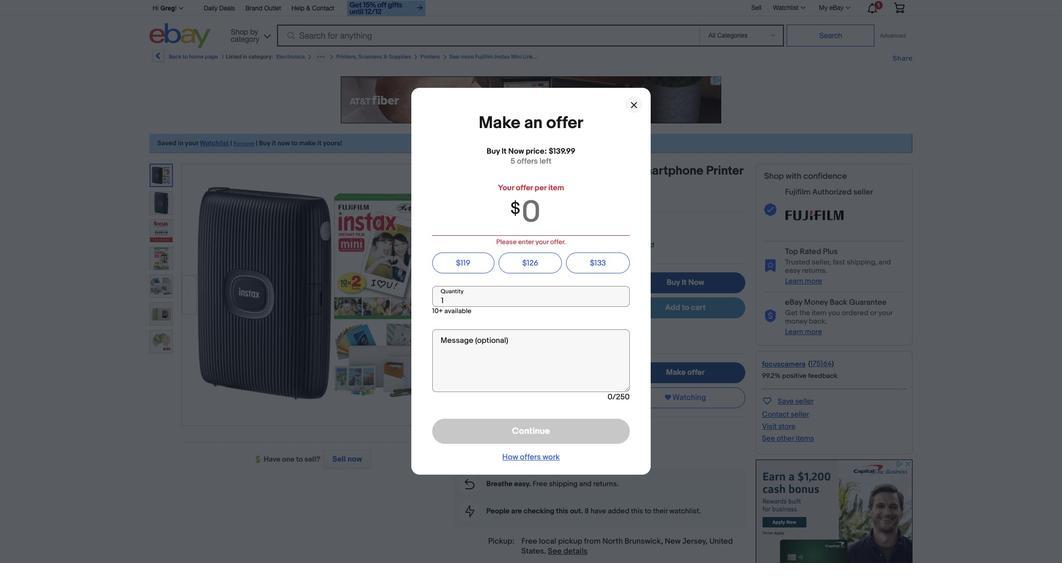 Task type: describe. For each thing, give the bounding box(es) containing it.
see inside the contact seller visit store see other items
[[762, 434, 775, 443]]

1 vertical spatial and
[[579, 479, 592, 488]]

us inside save us $62.98 (31% off) no interest if paid in full in 6 mo on $99+ with paypal credit*
[[533, 300, 543, 310]]

shipping,
[[847, 258, 877, 267]]

make offer link
[[626, 362, 746, 383]]

shop
[[764, 171, 784, 181]]

united
[[710, 536, 733, 546]]

help
[[292, 5, 305, 12]]

their
[[653, 507, 668, 515]]

$119
[[456, 258, 471, 268]]

$126 button
[[499, 253, 562, 274]]

people are checking this out. 8 have added this to their watchlist.
[[487, 507, 701, 515]]

mini inside 'fujifilm instax mini link2 instant smartphone printer space blue bundle authorized fujifilm dealer - full usa warranty'
[[534, 164, 557, 178]]

0 vertical spatial us
[[514, 272, 532, 289]]

contact inside the contact seller visit store see other items
[[762, 410, 789, 419]]

people
[[487, 507, 510, 515]]

$139.99 inside buy it now price: $139.99 5 offers left
[[549, 147, 576, 157]]

0 horizontal spatial buy
[[259, 139, 270, 147]]

per
[[535, 183, 547, 193]]

contact inside the help & contact link
[[312, 5, 334, 12]]

get an extra 15% off image
[[347, 1, 425, 16]]

0 vertical spatial more
[[461, 53, 474, 60]]

money
[[785, 317, 808, 326]]

1 horizontal spatial -
[[600, 444, 603, 454]]

added
[[608, 507, 630, 515]]

contact seller link
[[762, 410, 809, 419]]

no interest if paid in full in 6 mo on $99+ with paypal credit* link
[[514, 315, 612, 345]]

sell for sell now
[[332, 454, 346, 464]]

electronics
[[276, 53, 305, 60]]

1 vertical spatial $139.99
[[535, 272, 580, 289]]

1 it from the left
[[272, 139, 276, 147]]

your inside ebay money back guarantee get the item you ordered or your money back. learn more
[[879, 308, 893, 317]]

it for buy it now price: $139.99 5 offers left
[[502, 147, 507, 157]]

0 vertical spatial new
[[521, 222, 536, 231]]

0 horizontal spatial see
[[449, 53, 459, 60]]

jersey,
[[683, 536, 708, 546]]

in left 6
[[599, 315, 606, 325]]

printers, scanners & supplies link
[[336, 53, 411, 60]]

10+
[[432, 307, 443, 316]]

make
[[299, 139, 316, 147]]

2 horizontal spatial |
[[256, 139, 258, 147]]

1 vertical spatial advertisement region
[[756, 460, 913, 563]]

ebay inside ebay money back guarantee get the item you ordered or your money back. learn more
[[785, 297, 803, 307]]

easy
[[785, 266, 801, 275]]

now for buy it now
[[689, 278, 704, 288]]

easy.
[[514, 479, 531, 488]]

remove
[[234, 140, 254, 147]]

add
[[665, 303, 680, 313]]

printers
[[421, 53, 440, 60]]

1 horizontal spatial with
[[786, 171, 802, 181]]

buy for buy it now
[[667, 278, 680, 288]]

see more fujifilm instax mini link 2 wireless photo pri... link
[[449, 53, 589, 60]]

brunswick,
[[625, 536, 663, 546]]

with details__icon image for people are checking this out.
[[465, 505, 475, 518]]

visit store link
[[762, 422, 796, 431]]

price:
[[488, 272, 508, 282]]

than
[[574, 241, 588, 249]]

- inside 'fujifilm instax mini link2 instant smartphone printer space blue bundle authorized fujifilm dealer - full usa warranty'
[[546, 197, 549, 207]]

from inside free local pickup from north brunswick, new jersey, united states
[[584, 536, 601, 546]]

picture 6 of 7 image
[[150, 303, 173, 325]]

store
[[779, 422, 796, 431]]

5
[[511, 157, 515, 166]]

how
[[502, 453, 518, 463]]

10+ available
[[432, 307, 472, 316]]

to left cart
[[682, 303, 689, 313]]

in right saved on the left top
[[178, 139, 183, 147]]

save for save us $62.98 (31% off) no interest if paid in full in 6 mo on $99+ with paypal credit*
[[514, 300, 531, 310]]

details
[[564, 546, 588, 556]]

have
[[264, 455, 281, 464]]

0 vertical spatial offer
[[547, 113, 584, 134]]

usa
[[565, 197, 580, 207]]

plan
[[536, 444, 551, 454]]

offer for make offer
[[688, 368, 705, 377]]

picture 7 of 7 image
[[150, 330, 173, 353]]

have
[[591, 507, 606, 515]]

your for offer.
[[536, 238, 549, 247]]

printers link
[[421, 53, 440, 60]]

0 horizontal spatial advertisement region
[[341, 76, 722, 123]]

one
[[282, 455, 295, 464]]

mo
[[514, 325, 526, 335]]

0 vertical spatial watchlist link
[[768, 2, 810, 14]]

with details__icon image for top rated plus
[[764, 259, 777, 272]]

$62.98
[[545, 300, 570, 310]]

0
[[608, 392, 612, 402]]

0 horizontal spatial watchlist
[[200, 139, 229, 147]]

guarantee
[[849, 297, 887, 307]]

picture 2 of 7 image
[[150, 192, 173, 214]]

$99+
[[538, 325, 557, 335]]

sell now link
[[321, 450, 371, 468]]

fast
[[833, 258, 845, 267]]

breathe easy. free shipping and returns.
[[487, 479, 619, 488]]

focuscamera ( 175164 ) 99.2% positive feedback
[[762, 359, 838, 380]]

your offer per item
[[498, 183, 564, 193]]

my
[[819, 4, 828, 12]]

watching button
[[626, 387, 746, 408]]

my ebay
[[819, 4, 844, 12]]

wireless
[[539, 53, 561, 60]]

1 horizontal spatial now
[[348, 454, 362, 464]]

brand outlet link
[[246, 3, 281, 15]]

make an offer
[[479, 113, 584, 134]]

dollar sign image
[[255, 456, 264, 464]]

. see details
[[544, 546, 588, 556]]

how offers work
[[502, 453, 560, 463]]

0 vertical spatial from
[[553, 444, 570, 454]]

(
[[809, 359, 811, 368]]

focuscamera
[[762, 360, 806, 369]]

confidence
[[804, 171, 847, 181]]

see other items link
[[762, 434, 814, 443]]

please
[[496, 238, 517, 247]]

make for make an offer
[[479, 113, 521, 134]]

1 vertical spatial watchlist link
[[200, 139, 229, 147]]

full
[[551, 197, 563, 207]]

link
[[523, 53, 533, 60]]

save us $62.98 (31% off) no interest if paid in full in 6 mo on $99+ with paypal credit*
[[514, 300, 612, 345]]

/ inside loading details dialog
[[612, 392, 616, 402]]

Quantity: text field
[[522, 236, 545, 254]]

1 vertical spatial &
[[384, 53, 388, 60]]

learn inside ebay money back guarantee get the item you ordered or your money back. learn more
[[785, 327, 803, 336]]

sell link
[[747, 4, 766, 11]]

watchlist inside account navigation
[[773, 4, 799, 12]]

0 horizontal spatial mini
[[511, 53, 522, 60]]

shipping
[[549, 479, 578, 488]]

free inside free local pickup from north brunswick, new jersey, united states
[[522, 536, 537, 546]]

quantity:
[[482, 240, 515, 250]]

remove button
[[234, 139, 254, 147]]

back to home page
[[169, 53, 218, 60]]

with inside save us $62.98 (31% off) no interest if paid in full in 6 mo on $99+ with paypal credit*
[[559, 325, 573, 335]]

visit
[[762, 422, 777, 431]]

offer.
[[550, 238, 566, 247]]

1 horizontal spatial see
[[548, 546, 562, 556]]

to left home
[[183, 53, 188, 60]]

0 vertical spatial /
[[629, 241, 633, 249]]

10
[[590, 241, 597, 249]]

sell for sell
[[752, 4, 762, 11]]

0 vertical spatial free
[[533, 479, 548, 488]]

save seller button
[[762, 395, 814, 407]]

0 vertical spatial seller
[[854, 187, 873, 197]]

help & contact link
[[292, 3, 334, 15]]

save seller
[[778, 397, 814, 406]]



Task type: locate. For each thing, give the bounding box(es) containing it.
with right $99+
[[559, 325, 573, 335]]

space
[[453, 178, 489, 193]]

$9.99
[[605, 444, 625, 454]]

enter
[[518, 238, 534, 247]]

new inside free local pickup from north brunswick, new jersey, united states
[[665, 536, 681, 546]]

it right remove button
[[272, 139, 276, 147]]

1 horizontal spatial contact
[[762, 410, 789, 419]]

ebay right my
[[830, 4, 844, 12]]

your right saved on the left top
[[185, 139, 198, 147]]

page
[[205, 53, 218, 60]]

plus
[[823, 247, 838, 257]]

0 horizontal spatial new
[[521, 222, 536, 231]]

authorized inside 'fujifilm instax mini link2 instant smartphone printer space blue bundle authorized fujifilm dealer - full usa warranty'
[[453, 197, 492, 207]]

us down $126
[[514, 272, 532, 289]]

1 horizontal spatial item
[[812, 308, 827, 317]]

2 vertical spatial your
[[879, 308, 893, 317]]

more inside top rated plus trusted seller, fast shipping, and easy returns. learn more
[[805, 277, 822, 285]]

0 vertical spatial it
[[502, 147, 507, 157]]

0 vertical spatial learn
[[785, 277, 803, 285]]

fujifilm left 5
[[453, 164, 494, 178]]

1 this from the left
[[556, 507, 569, 515]]

1 vertical spatial item
[[812, 308, 827, 317]]

service
[[492, 426, 519, 435]]

loading details dialog
[[0, 0, 1062, 563]]

make
[[479, 113, 521, 134], [666, 368, 686, 377]]

3
[[634, 241, 639, 249]]

and
[[879, 258, 891, 267], [579, 479, 592, 488]]

continue
[[512, 426, 550, 437]]

back inside back to home page link
[[169, 53, 181, 60]]

states
[[522, 546, 544, 556]]

1 vertical spatial sell
[[332, 454, 346, 464]]

- left $9.99
[[600, 444, 603, 454]]

contact right 'help'
[[312, 5, 334, 12]]

None text field
[[432, 286, 630, 307], [432, 330, 630, 392], [432, 286, 630, 307], [432, 330, 630, 392]]

in left full
[[579, 315, 585, 325]]

in right the listed
[[243, 53, 247, 60]]

1 vertical spatial /
[[612, 392, 616, 402]]

watching
[[673, 393, 706, 403]]

1 vertical spatial seller
[[796, 397, 814, 406]]

home
[[189, 53, 204, 60]]

daily deals link
[[204, 3, 235, 15]]

mini left the link
[[511, 53, 522, 60]]

1 horizontal spatial mini
[[534, 164, 557, 178]]

more down back.
[[805, 327, 822, 336]]

category:
[[249, 53, 273, 60]]

listed
[[226, 53, 242, 60]]

1 horizontal spatial authorized
[[813, 187, 852, 197]]

returns. down the rated at the top of page
[[802, 266, 827, 275]]

175164 link
[[811, 359, 832, 368]]

mini up 'per'
[[534, 164, 557, 178]]

make for make offer
[[666, 368, 686, 377]]

it for buy it now
[[682, 278, 687, 288]]

1 horizontal spatial new
[[665, 536, 681, 546]]

1 horizontal spatial buy
[[487, 147, 500, 157]]

buy it now price: $139.99 5 offers left
[[487, 147, 576, 166]]

watchlist right sell link
[[773, 4, 799, 12]]

2 horizontal spatial see
[[762, 434, 775, 443]]

advanced link
[[875, 25, 911, 46]]

see right the '.'
[[548, 546, 562, 556]]

sold
[[640, 241, 655, 249]]

learn more link for money
[[785, 327, 822, 336]]

picture 3 of 7 image
[[150, 220, 173, 242]]

1 vertical spatial now
[[689, 278, 704, 288]]

1 vertical spatial make
[[666, 368, 686, 377]]

0 vertical spatial learn more link
[[785, 277, 822, 285]]

fujifilm instax mini link2 instant smartphone printer space blue bundle - picture 1 of 7 image
[[182, 163, 443, 424]]

1 horizontal spatial available
[[520, 426, 552, 435]]

account navigation
[[150, 0, 913, 18]]

advanced
[[880, 32, 906, 39]]

now for buy it now price: $139.99 5 offers left
[[508, 147, 524, 157]]

and inside top rated plus trusted seller, fast shipping, and easy returns. learn more
[[879, 258, 891, 267]]

0 vertical spatial now
[[508, 147, 524, 157]]

1 horizontal spatial sell
[[752, 4, 762, 11]]

printer
[[706, 164, 744, 178]]

1 vertical spatial with
[[559, 325, 573, 335]]

instax up your
[[497, 164, 531, 178]]

0 horizontal spatial back
[[169, 53, 181, 60]]

cart
[[691, 303, 706, 313]]

0 vertical spatial returns.
[[802, 266, 827, 275]]

item
[[548, 183, 564, 193], [812, 308, 827, 317]]

0 horizontal spatial authorized
[[453, 197, 492, 207]]

advertisement region
[[341, 76, 722, 123], [756, 460, 913, 563]]

it left 5
[[502, 147, 507, 157]]

0 horizontal spatial this
[[556, 507, 569, 515]]

0 horizontal spatial us
[[514, 272, 532, 289]]

item up full
[[548, 183, 564, 193]]

| left remove button
[[230, 139, 232, 147]]

the
[[800, 308, 810, 317]]

deals
[[219, 5, 235, 12]]

daily deals
[[204, 5, 235, 12]]

2 this from the left
[[631, 507, 643, 515]]

learn more link down money
[[785, 327, 822, 336]]

available up plan
[[520, 426, 552, 435]]

6
[[607, 315, 612, 325]]

0 horizontal spatial offer
[[516, 183, 533, 193]]

0 vertical spatial see
[[449, 53, 459, 60]]

buy left 5
[[487, 147, 500, 157]]

available inside loading details dialog
[[445, 307, 472, 316]]

available right 10
[[598, 241, 628, 249]]

watchlist link right sell link
[[768, 2, 810, 14]]

with details__icon image left people
[[465, 505, 475, 518]]

ebay
[[830, 4, 844, 12], [785, 297, 803, 307]]

fujifilm logo image
[[785, 199, 844, 232]]

0 horizontal spatial &
[[306, 5, 310, 12]]

back to home page link
[[151, 50, 218, 66]]

offers inside buy it now price: $139.99 5 offers left
[[517, 157, 538, 166]]

item down money
[[812, 308, 827, 317]]

0 vertical spatial instax
[[495, 53, 510, 60]]

seller inside the contact seller visit store see other items
[[791, 410, 809, 419]]

back inside ebay money back guarantee get the item you ordered or your money back. learn more
[[830, 297, 848, 307]]

protection
[[497, 444, 534, 454]]

offer right an
[[547, 113, 584, 134]]

back.
[[809, 317, 828, 326]]

authorized down space at left top
[[453, 197, 492, 207]]

$139.99 up $62.98
[[535, 272, 580, 289]]

picture 1 of 7 image
[[151, 165, 172, 186]]

item inside ebay money back guarantee get the item you ordered or your money back. learn more
[[812, 308, 827, 317]]

1 horizontal spatial returns.
[[802, 266, 827, 275]]

1 horizontal spatial make
[[666, 368, 686, 377]]

1 horizontal spatial watchlist
[[773, 4, 799, 12]]

watchlist left remove button
[[200, 139, 229, 147]]

0 horizontal spatial save
[[514, 300, 531, 310]]

with details__icon image for fujifilm authorized seller
[[764, 204, 777, 217]]

new up the enter
[[521, 222, 536, 231]]

0 horizontal spatial returns.
[[593, 479, 619, 488]]

allstate
[[571, 444, 599, 454]]

available right 10+
[[445, 307, 472, 316]]

0 horizontal spatial it
[[502, 147, 507, 157]]

returns. inside top rated plus trusted seller, fast shipping, and easy returns. learn more
[[802, 266, 827, 275]]

1 vertical spatial instax
[[497, 164, 531, 178]]

with details__icon image
[[764, 204, 777, 217], [764, 259, 777, 272], [764, 309, 777, 323], [465, 479, 475, 489], [465, 505, 475, 518]]

more inside ebay money back guarantee get the item you ordered or your money back. learn more
[[805, 327, 822, 336]]

available
[[598, 241, 628, 249], [445, 307, 472, 316], [520, 426, 552, 435]]

2 horizontal spatial your
[[879, 308, 893, 317]]

| right remove button
[[256, 139, 258, 147]]

1 vertical spatial see
[[762, 434, 775, 443]]

0 horizontal spatial available
[[445, 307, 472, 316]]

1 vertical spatial us
[[533, 300, 543, 310]]

0 horizontal spatial sell
[[332, 454, 346, 464]]

2 horizontal spatial available
[[598, 241, 628, 249]]

1 vertical spatial offer
[[516, 183, 533, 193]]

your left offer. at the right of page
[[536, 238, 549, 247]]

now inside buy it now price: $139.99 5 offers left
[[508, 147, 524, 157]]

2
[[534, 53, 538, 60]]

1 vertical spatial your
[[536, 238, 549, 247]]

1 horizontal spatial watchlist link
[[768, 2, 810, 14]]

1 horizontal spatial save
[[778, 397, 794, 406]]

contact up visit store link
[[762, 410, 789, 419]]

from right plan
[[553, 444, 570, 454]]

fujifilm down your
[[494, 197, 520, 207]]

left
[[540, 157, 552, 166]]

seller inside "button"
[[796, 397, 814, 406]]

pickup:
[[488, 536, 515, 546]]

0 vertical spatial mini
[[511, 53, 522, 60]]

to left their
[[645, 507, 652, 515]]

help & contact
[[292, 5, 334, 12]]

from left north
[[584, 536, 601, 546]]

new left the jersey,
[[665, 536, 681, 546]]

learn more link for rated
[[785, 277, 822, 285]]

are
[[511, 507, 522, 515]]

it up 'add to cart'
[[682, 278, 687, 288]]

to left make
[[291, 139, 298, 147]]

fujifilm
[[475, 53, 494, 60], [453, 164, 494, 178], [785, 187, 811, 197], [494, 197, 520, 207]]

learn more link
[[785, 277, 822, 285], [785, 327, 822, 336]]

checking
[[524, 507, 555, 515]]

Your offer per item text field
[[412, 193, 760, 234]]

/ left 3 at the top
[[629, 241, 633, 249]]

year
[[480, 444, 495, 454]]

authorized down confidence
[[813, 187, 852, 197]]

learn down money
[[785, 327, 803, 336]]

0 horizontal spatial watchlist link
[[200, 139, 229, 147]]

buy for buy it now price: $139.99 5 offers left
[[487, 147, 500, 157]]

photo
[[562, 53, 577, 60]]

save up no
[[514, 300, 531, 310]]

with details__icon image left "easy"
[[764, 259, 777, 272]]

& right 'help'
[[306, 5, 310, 12]]

more right printers link
[[461, 53, 474, 60]]

instax left the link
[[495, 53, 510, 60]]

bundle
[[519, 178, 559, 193]]

free right easy.
[[533, 479, 548, 488]]

learn more link down "easy"
[[785, 277, 822, 285]]

now up cart
[[689, 278, 704, 288]]

1 horizontal spatial us
[[533, 300, 543, 310]]

seller
[[854, 187, 873, 197], [796, 397, 814, 406], [791, 410, 809, 419]]

your for watchlist
[[185, 139, 198, 147]]

blue
[[492, 178, 516, 193]]

0 / 250
[[608, 392, 630, 402]]

0 horizontal spatial |
[[222, 53, 223, 60]]

this left "out." at the right bottom
[[556, 507, 569, 515]]

1 vertical spatial save
[[778, 397, 794, 406]]

1 vertical spatial ebay
[[785, 297, 803, 307]]

interest
[[526, 315, 554, 325]]

make offer
[[666, 368, 705, 377]]

2 it from the left
[[317, 139, 322, 147]]

1 vertical spatial it
[[682, 278, 687, 288]]

1 vertical spatial now
[[348, 454, 362, 464]]

more than 10 available / 3 sold
[[555, 241, 655, 249]]

now left make
[[278, 139, 290, 147]]

electronics link
[[276, 53, 305, 60]]

0 vertical spatial and
[[879, 258, 891, 267]]

1 learn from the top
[[785, 277, 803, 285]]

1 vertical spatial watchlist
[[200, 139, 229, 147]]

0 vertical spatial $139.99
[[549, 147, 576, 157]]

picture 5 of 7 image
[[150, 275, 173, 297]]

1 horizontal spatial back
[[830, 297, 848, 307]]

save inside "button"
[[778, 397, 794, 406]]

back up you
[[830, 297, 848, 307]]

1 horizontal spatial it
[[317, 139, 322, 147]]

watchlist link left remove button
[[200, 139, 229, 147]]

0 vertical spatial now
[[278, 139, 290, 147]]

returns. up have
[[593, 479, 619, 488]]

0 vertical spatial contact
[[312, 5, 334, 12]]

offer left 'per'
[[516, 183, 533, 193]]

instax inside 'fujifilm instax mini link2 instant smartphone printer space blue bundle authorized fujifilm dealer - full usa warranty'
[[497, 164, 531, 178]]

save inside save us $62.98 (31% off) no interest if paid in full in 6 mo on $99+ with paypal credit*
[[514, 300, 531, 310]]

sell inside sell now link
[[332, 454, 346, 464]]

1 vertical spatial offers
[[520, 453, 541, 463]]

your shopping cart image
[[894, 3, 906, 13]]

offer for your offer per item
[[516, 183, 533, 193]]

0 horizontal spatial and
[[579, 479, 592, 488]]

0 horizontal spatial with
[[559, 325, 573, 335]]

/
[[629, 241, 633, 249], [612, 392, 616, 402]]

0 vertical spatial ebay
[[830, 4, 844, 12]]

fujifilm left the link
[[475, 53, 494, 60]]

0 vertical spatial back
[[169, 53, 181, 60]]

$139.99 up the 'link2'
[[549, 147, 576, 157]]

save up contact seller link
[[778, 397, 794, 406]]

1 horizontal spatial offer
[[547, 113, 584, 134]]

2 vertical spatial offer
[[688, 368, 705, 377]]

None submit
[[787, 25, 875, 47]]

your inside loading details dialog
[[536, 238, 549, 247]]

see
[[449, 53, 459, 60], [762, 434, 775, 443], [548, 546, 562, 556]]

work
[[543, 453, 560, 463]]

1 vertical spatial learn more link
[[785, 327, 822, 336]]

see more fujifilm instax mini link 2 wireless photo pri...
[[449, 53, 589, 60]]

2 horizontal spatial offer
[[688, 368, 705, 377]]

make up 'watching' button
[[666, 368, 686, 377]]

buy right remove button
[[259, 139, 270, 147]]

0 vertical spatial sell
[[752, 4, 762, 11]]

item inside loading details dialog
[[548, 183, 564, 193]]

1 vertical spatial back
[[830, 297, 848, 307]]

watchlist.
[[670, 507, 701, 515]]

1 horizontal spatial from
[[584, 536, 601, 546]]

2 learn more link from the top
[[785, 327, 822, 336]]

1 vertical spatial more
[[805, 277, 822, 285]]

- left full
[[546, 197, 549, 207]]

or
[[870, 308, 877, 317]]

this right added
[[631, 507, 643, 515]]

fujifilm instax mini link2 instant smartphone printer space blue bundle authorized fujifilm dealer - full usa warranty
[[453, 164, 744, 207]]

0 horizontal spatial now
[[278, 139, 290, 147]]

buy inside 'buy it now' link
[[667, 278, 680, 288]]

with details__icon image for ebay money back guarantee
[[764, 309, 777, 323]]

contact seller visit store see other items
[[762, 410, 814, 443]]

| left the listed
[[222, 53, 223, 60]]

smartphone
[[634, 164, 704, 178]]

seller for contact seller visit store see other items
[[791, 410, 809, 419]]

with details__icon image left get at bottom right
[[764, 309, 777, 323]]

|
[[222, 53, 223, 60], [230, 139, 232, 147], [256, 139, 258, 147]]

2 vertical spatial seller
[[791, 410, 809, 419]]

buy up add
[[667, 278, 680, 288]]

learn down "easy"
[[785, 277, 803, 285]]

if
[[555, 315, 560, 325]]

0 vertical spatial -
[[546, 197, 549, 207]]

ebay inside my ebay link
[[830, 4, 844, 12]]

off)
[[589, 300, 602, 310]]

banner
[[150, 0, 913, 51]]

ebay up get at bottom right
[[785, 297, 803, 307]]

0 horizontal spatial your
[[185, 139, 198, 147]]

0 horizontal spatial -
[[546, 197, 549, 207]]

and right shipping
[[579, 479, 592, 488]]

more down seller,
[[805, 277, 822, 285]]

$139.99
[[549, 147, 576, 157], [535, 272, 580, 289]]

seller for save seller
[[796, 397, 814, 406]]

additional
[[453, 426, 490, 435]]

picture 4 of 7 image
[[150, 247, 173, 270]]

0 vertical spatial save
[[514, 300, 531, 310]]

an
[[524, 113, 543, 134]]

daily
[[204, 5, 218, 12]]

0 horizontal spatial /
[[612, 392, 616, 402]]

0 vertical spatial available
[[598, 241, 628, 249]]

fujifilm authorized seller
[[785, 187, 873, 197]]

2 learn from the top
[[785, 327, 803, 336]]

with right shop
[[786, 171, 802, 181]]

it right make
[[317, 139, 322, 147]]

0 horizontal spatial it
[[272, 139, 276, 147]]

us up interest
[[533, 300, 543, 310]]

sell inside account navigation
[[752, 4, 762, 11]]

1 horizontal spatial |
[[230, 139, 232, 147]]

see right printers link
[[449, 53, 459, 60]]

learn inside top rated plus trusted seller, fast shipping, and easy returns. learn more
[[785, 277, 803, 285]]

250
[[616, 392, 630, 402]]

make inside loading details dialog
[[479, 113, 521, 134]]

)
[[832, 359, 834, 368]]

your right or on the bottom of the page
[[879, 308, 893, 317]]

0 vertical spatial make
[[479, 113, 521, 134]]

with details__icon image for breathe easy.
[[465, 479, 475, 489]]

see down visit
[[762, 434, 775, 443]]

banner containing sell
[[150, 0, 913, 51]]

back
[[169, 53, 181, 60], [830, 297, 848, 307]]

us $139.99
[[514, 272, 580, 289]]

offer up watching
[[688, 368, 705, 377]]

shop with confidence
[[764, 171, 847, 181]]

& left the 'supplies'
[[384, 53, 388, 60]]

with details__icon image down shop
[[764, 204, 777, 217]]

free left local
[[522, 536, 537, 546]]

now right the sell?
[[348, 454, 362, 464]]

back left home
[[169, 53, 181, 60]]

with details__icon image left breathe
[[465, 479, 475, 489]]

fujifilm down shop with confidence
[[785, 187, 811, 197]]

2-
[[473, 444, 480, 454]]

1 learn more link from the top
[[785, 277, 822, 285]]

it inside buy it now price: $139.99 5 offers left
[[502, 147, 507, 157]]

supplies
[[389, 53, 411, 60]]

/ up $9.99
[[612, 392, 616, 402]]

in
[[243, 53, 247, 60], [178, 139, 183, 147], [579, 315, 585, 325], [599, 315, 606, 325]]

your
[[498, 183, 514, 193]]

2 vertical spatial more
[[805, 327, 822, 336]]

1 vertical spatial returns.
[[593, 479, 619, 488]]

now left "price:"
[[508, 147, 524, 157]]

share
[[893, 54, 913, 62]]

buy inside buy it now price: $139.99 5 offers left
[[487, 147, 500, 157]]

save for save seller
[[778, 397, 794, 406]]

to right one
[[296, 455, 303, 464]]

& inside account navigation
[[306, 5, 310, 12]]

make left an
[[479, 113, 521, 134]]

and right "shipping,"
[[879, 258, 891, 267]]



Task type: vqa. For each thing, say whether or not it's contained in the screenshot.
the bottommost Returns.
yes



